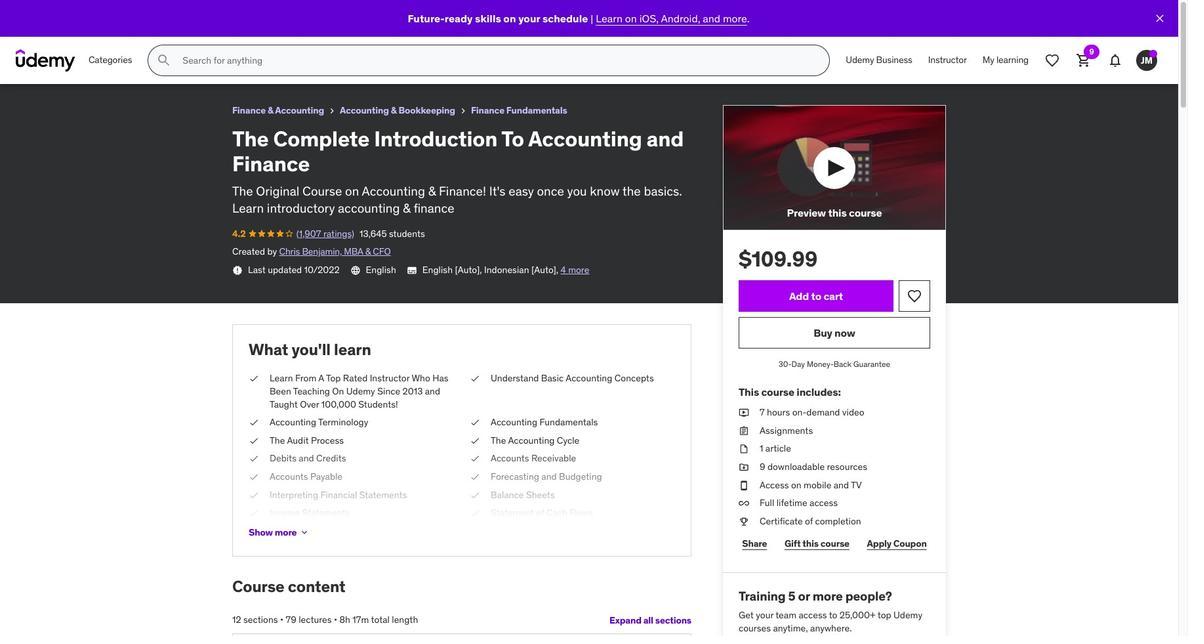 Task type: vqa. For each thing, say whether or not it's contained in the screenshot.
IT corresponding to IT Certifications
no



Task type: describe. For each thing, give the bounding box(es) containing it.
understand
[[491, 372, 539, 384]]

accounting & bookkeeping
[[340, 104, 456, 116]]

accounts for accounts receivable
[[491, 452, 529, 464]]

interpreting
[[270, 489, 318, 501]]

and down receivable
[[542, 471, 557, 482]]

1 vertical spatial statements
[[302, 507, 350, 519]]

cash
[[547, 507, 567, 519]]

learn on ios, android, and more link
[[596, 12, 747, 25]]

my
[[983, 54, 995, 66]]

what you'll learn
[[249, 339, 371, 359]]

5
[[789, 588, 796, 604]]

8h 17m
[[340, 614, 369, 626]]

udemy inside training 5 or more people? get your team access to 25,000+ top udemy courses anytime, anywhere.
[[894, 609, 923, 621]]

1 horizontal spatial 4.2
[[232, 228, 246, 239]]

0 vertical spatial learn
[[596, 12, 623, 25]]

1 horizontal spatial (1,907 ratings)
[[297, 228, 354, 239]]

udemy business link
[[838, 45, 921, 76]]

Search for anything text field
[[180, 49, 814, 72]]

1 • from the left
[[280, 614, 284, 626]]

shopping cart with 9 items image
[[1076, 53, 1092, 68]]

this
[[739, 385, 760, 398]]

0 horizontal spatial 13,645
[[102, 23, 130, 34]]

ready
[[445, 12, 473, 25]]

& left finance
[[403, 200, 411, 216]]

on-
[[793, 406, 807, 418]]

and up accounts payable
[[299, 452, 314, 464]]

complete
[[273, 125, 370, 152]]

all
[[644, 614, 654, 626]]

access
[[760, 479, 789, 491]]

course for preview this course
[[849, 206, 883, 219]]

finance fundamentals link
[[471, 102, 568, 119]]

of for statement
[[536, 507, 544, 519]]

xsmall image for accounts payable
[[249, 471, 259, 483]]

it's
[[489, 183, 506, 199]]

xsmall image for article
[[739, 443, 750, 456]]

course content
[[232, 577, 346, 597]]

gift this course
[[785, 538, 850, 549]]

add to cart
[[790, 289, 844, 302]]

team
[[776, 609, 797, 621]]

and inside "learn from a top rated instructor who has been teaching on udemy since 2013 and taught over 100,000 students!"
[[425, 385, 441, 397]]

your inside training 5 or more people? get your team access to 25,000+ top udemy courses anytime, anywhere.
[[756, 609, 774, 621]]

30-
[[779, 359, 792, 369]]

0 vertical spatial statements
[[359, 489, 407, 501]]

xsmall image for the audit process
[[249, 434, 259, 447]]

learn inside the complete introduction to accounting and finance the original course on accounting & finance! it's easy once you know the basics. learn introductory accounting & finance
[[232, 200, 264, 216]]

9 downloadable resources
[[760, 461, 868, 473]]

get
[[739, 609, 754, 621]]

benjamin,
[[302, 246, 342, 258]]

2013
[[403, 385, 423, 397]]

introduction
[[374, 125, 498, 152]]

learn inside "learn from a top rated instructor who has been teaching on udemy since 2013 and taught over 100,000 students!"
[[270, 372, 293, 384]]

fundamentals for finance fundamentals
[[507, 104, 568, 116]]

video
[[843, 406, 865, 418]]

buy
[[814, 326, 833, 339]]

schedule
[[543, 12, 588, 25]]

you have alerts image
[[1150, 50, 1158, 58]]

0 horizontal spatial 13,645 students
[[102, 23, 168, 34]]

xsmall image for statement of cash flows
[[470, 507, 480, 520]]

xsmall image for 9 downloadable resources
[[739, 461, 750, 474]]

my learning
[[983, 54, 1029, 66]]

cycle
[[557, 434, 580, 446]]

original
[[256, 183, 300, 199]]

learn
[[334, 339, 371, 359]]

courses
[[739, 622, 771, 634]]

9 for 9 downloadable resources
[[760, 461, 766, 473]]

9 for 9
[[1090, 47, 1095, 56]]

created
[[232, 246, 265, 258]]

apply coupon button
[[864, 531, 931, 557]]

the left original
[[232, 183, 253, 199]]

to inside training 5 or more people? get your team access to 25,000+ top udemy courses anytime, anywhere.
[[829, 609, 838, 621]]

full
[[760, 497, 775, 509]]

1 vertical spatial students
[[389, 228, 425, 239]]

fundamentals for accounting fundamentals
[[540, 416, 598, 428]]

by
[[267, 246, 277, 258]]

0 horizontal spatial ratings)
[[66, 23, 97, 34]]

debits and credits
[[270, 452, 346, 464]]

course inside the complete introduction to accounting and finance the original course on accounting & finance! it's easy once you know the basics. learn introductory accounting & finance
[[303, 183, 342, 199]]

0 horizontal spatial students
[[132, 23, 168, 34]]

on inside the complete introduction to accounting and finance the original course on accounting & finance! it's easy once you know the basics. learn introductory accounting & finance
[[345, 183, 359, 199]]

skills
[[475, 12, 501, 25]]

expand all sections
[[610, 614, 692, 626]]

.
[[747, 12, 750, 25]]

training
[[739, 588, 786, 604]]

expand all sections button
[[610, 607, 692, 634]]

terminology
[[318, 416, 368, 428]]

xsmall image for on
[[739, 479, 750, 492]]

xsmall image inside show more button
[[300, 527, 310, 538]]

taught
[[270, 398, 298, 410]]

length
[[392, 614, 418, 626]]

statement of cash flows
[[491, 507, 593, 519]]

the for accounting
[[491, 434, 506, 446]]

wishlist image
[[1045, 53, 1061, 68]]

& inside the accounting & bookkeeping link
[[391, 104, 397, 116]]

add to cart button
[[739, 280, 894, 312]]

25,000+
[[840, 609, 876, 621]]

access on mobile and tv
[[760, 479, 862, 491]]

business
[[877, 54, 913, 66]]

finance inside the complete introduction to accounting and finance the original course on accounting & finance! it's easy once you know the basics. learn introductory accounting & finance
[[232, 150, 310, 177]]

gift
[[785, 538, 801, 549]]

xsmall image for forecasting and budgeting
[[470, 471, 480, 483]]

updated
[[268, 264, 302, 276]]

0 vertical spatial 4.2
[[11, 23, 24, 34]]

the for audit
[[270, 434, 285, 446]]

receivable
[[532, 452, 576, 464]]

& up finance
[[428, 183, 436, 199]]

has
[[433, 372, 449, 384]]

and right android,
[[703, 12, 721, 25]]

xsmall image for from
[[249, 372, 259, 385]]

tv
[[851, 479, 862, 491]]

course for gift this course
[[821, 538, 850, 549]]

the accounting cycle
[[491, 434, 580, 446]]

english for english
[[366, 264, 396, 276]]

$109.99
[[739, 246, 818, 273]]

android,
[[661, 12, 701, 25]]

budgeting
[[559, 471, 602, 482]]

understand basic accounting concepts
[[491, 372, 654, 384]]

on right skills
[[504, 12, 516, 25]]

buy now button
[[739, 317, 931, 349]]

content
[[288, 577, 346, 597]]

certificate
[[760, 515, 803, 527]]

jm
[[1141, 54, 1153, 66]]

this for preview
[[829, 206, 847, 219]]

sections inside 'dropdown button'
[[656, 614, 692, 626]]

introductory
[[267, 200, 335, 216]]

,
[[557, 264, 559, 276]]

the complete introduction to accounting and finance the original course on accounting & finance! it's easy once you know the basics. learn introductory accounting & finance
[[232, 125, 684, 216]]

to inside button
[[812, 289, 822, 302]]

0 vertical spatial access
[[810, 497, 838, 509]]

know
[[590, 183, 620, 199]]

show more button
[[249, 519, 310, 546]]

finance for finance fundamentals
[[471, 104, 505, 116]]

1 horizontal spatial 13,645
[[360, 228, 387, 239]]

finance & accounting
[[232, 104, 324, 116]]

bookkeeping
[[399, 104, 456, 116]]



Task type: locate. For each thing, give the bounding box(es) containing it.
learn right |
[[596, 12, 623, 25]]

12 sections • 79 lectures • 8h 17m total length
[[232, 614, 418, 626]]

to left cart
[[812, 289, 822, 302]]

0 vertical spatial instructor
[[929, 54, 967, 66]]

udemy business
[[846, 54, 913, 66]]

learning
[[997, 54, 1029, 66]]

1 horizontal spatial 9
[[1090, 47, 1095, 56]]

& inside finance & accounting link
[[268, 104, 274, 116]]

on
[[504, 12, 516, 25], [625, 12, 637, 25], [345, 183, 359, 199], [792, 479, 802, 491]]

guarantee
[[854, 359, 891, 369]]

0 horizontal spatial instructor
[[370, 372, 410, 384]]

this right gift
[[803, 538, 819, 549]]

udemy right top at the bottom of page
[[894, 609, 923, 621]]

(1,907 ratings) up 'udemy' image
[[39, 23, 97, 34]]

apply coupon
[[867, 538, 927, 549]]

fundamentals up cycle
[[540, 416, 598, 428]]

& left cfo
[[365, 246, 371, 258]]

process
[[311, 434, 344, 446]]

share
[[743, 538, 768, 549]]

ios,
[[640, 12, 659, 25]]

chris benjamin, mba & cfo link
[[279, 246, 391, 258]]

english down cfo
[[366, 264, 396, 276]]

the down finance & accounting link
[[232, 125, 269, 152]]

1 vertical spatial ratings)
[[324, 228, 354, 239]]

1 horizontal spatial sections
[[656, 614, 692, 626]]

1 horizontal spatial course
[[303, 183, 342, 199]]

basic
[[541, 372, 564, 384]]

course right preview
[[849, 206, 883, 219]]

0 horizontal spatial course
[[232, 577, 285, 597]]

[auto], indonesian
[[455, 264, 529, 276]]

learn down original
[[232, 200, 264, 216]]

1 vertical spatial instructor
[[370, 372, 410, 384]]

preview this course button
[[723, 105, 947, 231]]

xsmall image for certificate of completion
[[739, 515, 750, 528]]

assignments
[[760, 425, 813, 436]]

rated
[[343, 372, 368, 384]]

(1,907 ratings)
[[39, 23, 97, 34], [297, 228, 354, 239]]

statements down interpreting financial statements
[[302, 507, 350, 519]]

certificate of completion
[[760, 515, 862, 527]]

the up 'debits'
[[270, 434, 285, 446]]

of for certificate
[[805, 515, 813, 527]]

and up basics. at the right of the page
[[647, 125, 684, 152]]

1 vertical spatial (1,907 ratings)
[[297, 228, 354, 239]]

course inside gift this course link
[[821, 538, 850, 549]]

2 • from the left
[[334, 614, 337, 626]]

accounts for accounts payable
[[270, 471, 308, 482]]

xsmall image for accounts receivable
[[470, 452, 480, 465]]

to
[[502, 125, 524, 152]]

forecasting
[[491, 471, 540, 482]]

xsmall image for accounting fundamentals
[[470, 416, 480, 429]]

students up cfo
[[389, 228, 425, 239]]

accounting fundamentals
[[491, 416, 598, 428]]

udemy image
[[16, 49, 75, 72]]

students!
[[359, 398, 398, 410]]

finance
[[414, 200, 455, 216]]

1 vertical spatial accounts
[[270, 471, 308, 482]]

finance inside 'link'
[[471, 104, 505, 116]]

• left the 8h 17m
[[334, 614, 337, 626]]

show
[[249, 526, 273, 538]]

2 sections from the left
[[656, 614, 692, 626]]

demand
[[807, 406, 840, 418]]

(1,907
[[39, 23, 64, 34], [297, 228, 321, 239]]

xsmall image for statements
[[249, 507, 259, 520]]

0 vertical spatial to
[[812, 289, 822, 302]]

xsmall image for understand basic accounting concepts
[[470, 372, 480, 385]]

0 vertical spatial udemy
[[846, 54, 875, 66]]

to up the anywhere.
[[829, 609, 838, 621]]

wishlist image
[[907, 288, 923, 304]]

1 vertical spatial to
[[829, 609, 838, 621]]

accounts
[[491, 452, 529, 464], [270, 471, 308, 482]]

1 vertical spatial (1,907
[[297, 228, 321, 239]]

finance
[[232, 104, 266, 116], [471, 104, 505, 116], [232, 150, 310, 177]]

0 horizontal spatial udemy
[[346, 385, 375, 397]]

last
[[248, 264, 266, 276]]

13,645 students up cfo
[[360, 228, 425, 239]]

on down downloadable
[[792, 479, 802, 491]]

2 horizontal spatial udemy
[[894, 609, 923, 621]]

now
[[835, 326, 856, 339]]

ratings) up categories
[[66, 23, 97, 34]]

close image
[[1154, 12, 1167, 25]]

course up introductory
[[303, 183, 342, 199]]

english right closed captions icon
[[423, 264, 453, 276]]

1 vertical spatial 13,645 students
[[360, 228, 425, 239]]

0 vertical spatial your
[[519, 12, 540, 25]]

0 horizontal spatial sections
[[244, 614, 278, 626]]

this inside button
[[829, 206, 847, 219]]

2 vertical spatial course
[[821, 538, 850, 549]]

udemy inside "learn from a top rated instructor who has been teaching on udemy since 2013 and taught over 100,000 students!"
[[346, 385, 375, 397]]

13,645 students up categories
[[102, 23, 168, 34]]

xsmall image for lifetime
[[739, 497, 750, 510]]

0 vertical spatial course
[[849, 206, 883, 219]]

2 horizontal spatial learn
[[596, 12, 623, 25]]

1 horizontal spatial •
[[334, 614, 337, 626]]

hours
[[767, 406, 791, 418]]

preview this course
[[787, 206, 883, 219]]

interpreting financial statements
[[270, 489, 407, 501]]

english for english [auto], indonesian [auto] , 4 more
[[423, 264, 453, 276]]

top
[[878, 609, 892, 621]]

xsmall image for balance sheets
[[470, 489, 480, 502]]

0 horizontal spatial statements
[[302, 507, 350, 519]]

1 horizontal spatial (1,907
[[297, 228, 321, 239]]

your up courses
[[756, 609, 774, 621]]

course inside the preview this course button
[[849, 206, 883, 219]]

fundamentals inside finance fundamentals 'link'
[[507, 104, 568, 116]]

0 vertical spatial ratings)
[[66, 23, 97, 34]]

4.2 up 'udemy' image
[[11, 23, 24, 34]]

0 vertical spatial (1,907
[[39, 23, 64, 34]]

course down completion
[[821, 538, 850, 549]]

on left ios,
[[625, 12, 637, 25]]

statements right financial
[[359, 489, 407, 501]]

access down mobile
[[810, 497, 838, 509]]

0 horizontal spatial 9
[[760, 461, 766, 473]]

teaching
[[293, 385, 330, 397]]

udemy left business
[[846, 54, 875, 66]]

0 vertical spatial this
[[829, 206, 847, 219]]

& left bookkeeping
[[391, 104, 397, 116]]

2 english from the left
[[423, 264, 453, 276]]

1 english from the left
[[366, 264, 396, 276]]

finance & accounting link
[[232, 102, 324, 119]]

& up complete
[[268, 104, 274, 116]]

0 horizontal spatial 4.2
[[11, 23, 24, 34]]

training 5 or more people? get your team access to 25,000+ top udemy courses anytime, anywhere.
[[739, 588, 923, 634]]

1 horizontal spatial to
[[829, 609, 838, 621]]

0 vertical spatial accounts
[[491, 452, 529, 464]]

of down full lifetime access
[[805, 515, 813, 527]]

1 horizontal spatial statements
[[359, 489, 407, 501]]

you
[[567, 183, 587, 199]]

students
[[132, 23, 168, 34], [389, 228, 425, 239]]

|
[[591, 12, 594, 25]]

1 horizontal spatial udemy
[[846, 54, 875, 66]]

1 vertical spatial udemy
[[346, 385, 375, 397]]

xsmall image
[[458, 106, 469, 116], [232, 265, 243, 276], [249, 372, 259, 385], [739, 406, 750, 419], [739, 425, 750, 437], [470, 434, 480, 447], [739, 443, 750, 456], [249, 452, 259, 465], [739, 479, 750, 492], [739, 497, 750, 510], [249, 507, 259, 520]]

and
[[703, 12, 721, 25], [647, 125, 684, 152], [425, 385, 441, 397], [299, 452, 314, 464], [542, 471, 557, 482], [834, 479, 849, 491]]

access down or
[[799, 609, 827, 621]]

notifications image
[[1108, 53, 1124, 68]]

(1,907 up created by chris benjamin, mba & cfo
[[297, 228, 321, 239]]

0 horizontal spatial •
[[280, 614, 284, 626]]

1 vertical spatial 4.2
[[232, 228, 246, 239]]

4
[[561, 264, 566, 276]]

accounting
[[338, 200, 400, 216]]

accounts payable
[[270, 471, 343, 482]]

accounting
[[275, 104, 324, 116], [340, 104, 389, 116], [529, 125, 642, 152], [362, 183, 425, 199], [566, 372, 613, 384], [270, 416, 316, 428], [491, 416, 538, 428], [508, 434, 555, 446]]

more right or
[[813, 588, 843, 604]]

1 horizontal spatial 13,645 students
[[360, 228, 425, 239]]

0 horizontal spatial english
[[366, 264, 396, 276]]

0 horizontal spatial to
[[812, 289, 822, 302]]

xsmall image
[[327, 106, 337, 116], [470, 372, 480, 385], [249, 416, 259, 429], [470, 416, 480, 429], [249, 434, 259, 447], [470, 452, 480, 465], [739, 461, 750, 474], [249, 471, 259, 483], [470, 471, 480, 483], [249, 489, 259, 502], [470, 489, 480, 502], [470, 507, 480, 520], [739, 515, 750, 528], [300, 527, 310, 538]]

accounts up interpreting
[[270, 471, 308, 482]]

1 vertical spatial access
[[799, 609, 827, 621]]

xsmall image for hours
[[739, 406, 750, 419]]

of left the cash
[[536, 507, 544, 519]]

forecasting and budgeting
[[491, 471, 602, 482]]

13,645 students
[[102, 23, 168, 34], [360, 228, 425, 239]]

top
[[326, 372, 341, 384]]

this for gift
[[803, 538, 819, 549]]

total
[[371, 614, 390, 626]]

back
[[834, 359, 852, 369]]

and left tv
[[834, 479, 849, 491]]

0 vertical spatial 13,645 students
[[102, 23, 168, 34]]

flows
[[570, 507, 593, 519]]

your left schedule
[[519, 12, 540, 25]]

79
[[286, 614, 297, 626]]

0 vertical spatial (1,907 ratings)
[[39, 23, 97, 34]]

1 vertical spatial your
[[756, 609, 774, 621]]

your
[[519, 12, 540, 25], [756, 609, 774, 621]]

9 left the notifications image
[[1090, 47, 1095, 56]]

1 horizontal spatial ratings)
[[324, 228, 354, 239]]

0 vertical spatial fundamentals
[[507, 104, 568, 116]]

sections right the 12
[[244, 614, 278, 626]]

closed captions image
[[407, 265, 417, 276]]

the up 'accounts receivable'
[[491, 434, 506, 446]]

students up 'submit search' image
[[132, 23, 168, 34]]

on
[[332, 385, 344, 397]]

1 horizontal spatial of
[[805, 515, 813, 527]]

balance
[[491, 489, 524, 501]]

finance fundamentals
[[471, 104, 568, 116]]

more right android,
[[723, 12, 747, 25]]

more inside button
[[275, 526, 297, 538]]

xsmall image for interpreting financial statements
[[249, 489, 259, 502]]

9 down 1
[[760, 461, 766, 473]]

submit search image
[[156, 53, 172, 68]]

sections right all
[[656, 614, 692, 626]]

accounting terminology
[[270, 416, 368, 428]]

categories
[[89, 54, 132, 66]]

preview
[[787, 206, 826, 219]]

0 horizontal spatial learn
[[232, 200, 264, 216]]

0 vertical spatial students
[[132, 23, 168, 34]]

xsmall image for accounting
[[470, 434, 480, 447]]

1 vertical spatial 9
[[760, 461, 766, 473]]

13,645 up categories
[[102, 23, 130, 34]]

this right preview
[[829, 206, 847, 219]]

instructor inside "learn from a top rated instructor who has been teaching on udemy since 2013 and taught over 100,000 students!"
[[370, 372, 410, 384]]

completion
[[816, 515, 862, 527]]

what
[[249, 339, 288, 359]]

1 horizontal spatial students
[[389, 228, 425, 239]]

7
[[760, 406, 765, 418]]

since
[[378, 385, 401, 397]]

1 vertical spatial course
[[762, 385, 795, 398]]

course up hours
[[762, 385, 795, 398]]

xsmall image for updated
[[232, 265, 243, 276]]

2 vertical spatial udemy
[[894, 609, 923, 621]]

instructor up since
[[370, 372, 410, 384]]

gift this course link
[[782, 531, 853, 557]]

learn up been on the bottom
[[270, 372, 293, 384]]

1 sections from the left
[[244, 614, 278, 626]]

1 vertical spatial learn
[[232, 200, 264, 216]]

1 horizontal spatial learn
[[270, 372, 293, 384]]

• left 79
[[280, 614, 284, 626]]

lifetime
[[777, 497, 808, 509]]

instructor inside 'link'
[[929, 54, 967, 66]]

0 horizontal spatial accounts
[[270, 471, 308, 482]]

xsmall image for accounting terminology
[[249, 416, 259, 429]]

(1,907 ratings) up benjamin,
[[297, 228, 354, 239]]

accounts up the forecasting
[[491, 452, 529, 464]]

course language image
[[350, 265, 361, 276]]

13,645 up cfo
[[360, 228, 387, 239]]

0 horizontal spatial (1,907
[[39, 23, 64, 34]]

this course includes:
[[739, 385, 841, 398]]

2 vertical spatial learn
[[270, 372, 293, 384]]

xsmall image for and
[[249, 452, 259, 465]]

30-day money-back guarantee
[[779, 359, 891, 369]]

and down has
[[425, 385, 441, 397]]

expand
[[610, 614, 642, 626]]

access inside training 5 or more people? get your team access to 25,000+ top udemy courses anytime, anywhere.
[[799, 609, 827, 621]]

0 horizontal spatial this
[[803, 538, 819, 549]]

over
[[300, 398, 319, 410]]

day
[[792, 359, 805, 369]]

sheets
[[526, 489, 555, 501]]

more inside training 5 or more people? get your team access to 25,000+ top udemy courses anytime, anywhere.
[[813, 588, 843, 604]]

the for complete
[[232, 125, 269, 152]]

1 vertical spatial this
[[803, 538, 819, 549]]

on up accounting
[[345, 183, 359, 199]]

more down income
[[275, 526, 297, 538]]

0 horizontal spatial (1,907 ratings)
[[39, 23, 97, 34]]

payable
[[310, 471, 343, 482]]

1 horizontal spatial instructor
[[929, 54, 967, 66]]

0 vertical spatial 9
[[1090, 47, 1095, 56]]

cfo
[[373, 246, 391, 258]]

1 horizontal spatial your
[[756, 609, 774, 621]]

(1,907 up 'udemy' image
[[39, 23, 64, 34]]

0 vertical spatial 13,645
[[102, 23, 130, 34]]

debits
[[270, 452, 297, 464]]

1 horizontal spatial english
[[423, 264, 453, 276]]

ratings) up chris benjamin, mba & cfo link
[[324, 228, 354, 239]]

0 vertical spatial course
[[303, 183, 342, 199]]

1 vertical spatial fundamentals
[[540, 416, 598, 428]]

1 horizontal spatial accounts
[[491, 452, 529, 464]]

downloadable
[[768, 461, 825, 473]]

accounts receivable
[[491, 452, 576, 464]]

sections
[[244, 614, 278, 626], [656, 614, 692, 626]]

1 vertical spatial 13,645
[[360, 228, 387, 239]]

udemy down rated
[[346, 385, 375, 397]]

add
[[790, 289, 809, 302]]

easy
[[509, 183, 534, 199]]

and inside the complete introduction to accounting and finance the original course on accounting & finance! it's easy once you know the basics. learn introductory accounting & finance
[[647, 125, 684, 152]]

more right 4
[[569, 264, 590, 276]]

fundamentals up to in the left of the page
[[507, 104, 568, 116]]

lectures
[[299, 614, 332, 626]]

includes:
[[797, 385, 841, 398]]

0 horizontal spatial of
[[536, 507, 544, 519]]

4.2 up created
[[232, 228, 246, 239]]

course up the 12
[[232, 577, 285, 597]]

1 vertical spatial course
[[232, 577, 285, 597]]

created by chris benjamin, mba & cfo
[[232, 246, 391, 258]]

finance for finance & accounting
[[232, 104, 266, 116]]

resources
[[827, 461, 868, 473]]

9 link
[[1069, 45, 1100, 76]]

the audit process
[[270, 434, 344, 446]]

0 horizontal spatial your
[[519, 12, 540, 25]]

1 horizontal spatial this
[[829, 206, 847, 219]]

buy now
[[814, 326, 856, 339]]

instructor left my
[[929, 54, 967, 66]]



